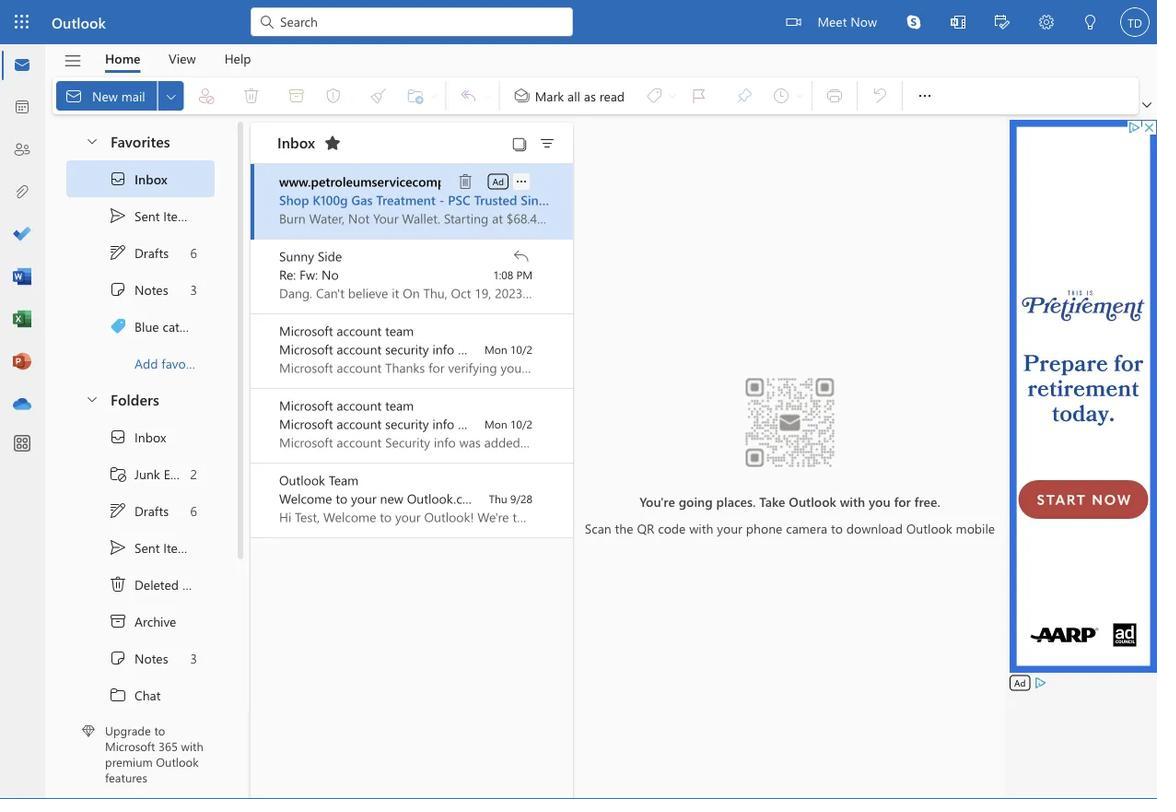Task type: locate. For each thing, give the bounding box(es) containing it.
2  notes from the top
[[109, 649, 168, 667]]

1 vertical spatial inbox
[[135, 170, 168, 187]]

 for favorites
[[85, 133, 100, 148]]

0 vertical spatial 
[[164, 89, 179, 103]]

1 vertical spatial microsoft account team
[[279, 397, 414, 414]]

 button
[[937, 0, 981, 47]]

account right outlook.com
[[485, 490, 530, 507]]

6 for 
[[190, 502, 197, 519]]

1 vertical spatial  notes
[[109, 649, 168, 667]]

message list no items selected list box
[[251, 164, 641, 798]]

2 microsoft account team from the top
[[279, 397, 414, 414]]

 down the 
[[109, 501, 127, 520]]

1 info from the top
[[433, 341, 455, 358]]

2 notes from the top
[[135, 650, 168, 667]]

 up the 
[[109, 538, 127, 557]]

2 horizontal spatial to
[[831, 519, 843, 536]]

6 up 'category'
[[190, 244, 197, 261]]

items right deleted on the left
[[182, 576, 213, 593]]


[[63, 51, 82, 71]]

0 horizontal spatial for
[[548, 210, 564, 227]]

tab list inside application
[[91, 44, 265, 73]]

3 up 'category'
[[190, 281, 197, 298]]

0 vertical spatial 
[[109, 280, 127, 299]]

 notes inside tree
[[109, 649, 168, 667]]

onedrive image
[[13, 395, 31, 414]]

1 sent from the top
[[135, 207, 160, 224]]

1 vertical spatial to
[[831, 519, 843, 536]]

 inbox down folders tree item
[[109, 428, 166, 446]]

0 vertical spatial 
[[916, 87, 935, 105]]

category
[[163, 318, 213, 335]]

 drafts
[[109, 243, 169, 262], [109, 501, 169, 520]]

1 horizontal spatial ad
[[1015, 677, 1026, 689]]

 button
[[1139, 96, 1156, 114]]


[[513, 87, 532, 105]]

3 inside tree
[[190, 650, 197, 667]]

1 security from the top
[[385, 341, 429, 358]]

 tree item
[[66, 677, 215, 713]]

 notes up the  tree item
[[109, 280, 168, 299]]

 button left folders
[[76, 382, 107, 416]]

0 horizontal spatial 
[[514, 174, 529, 189]]

1 horizontal spatial to
[[336, 490, 348, 507]]

1  from the top
[[109, 206, 127, 225]]

outlook up camera
[[789, 493, 837, 510]]

outlook up  button
[[52, 12, 106, 32]]

0 vertical spatial mon
[[485, 342, 508, 357]]

0 vertical spatial 10/2
[[511, 342, 533, 357]]

tree
[[66, 418, 215, 787]]

take
[[760, 493, 786, 510]]

6
[[190, 244, 197, 261], [190, 502, 197, 519]]

you're
[[640, 493, 675, 510]]

 tree item up blue
[[66, 271, 215, 308]]

 inside  dropdown button
[[514, 174, 529, 189]]

1 microsoft account team from the top
[[279, 322, 414, 339]]

 inside tree
[[109, 428, 127, 446]]

 button
[[318, 128, 347, 158]]

 sent items inside tree
[[109, 538, 194, 557]]

2  drafts from the top
[[109, 501, 169, 520]]

mon 10/2 right was
[[485, 417, 533, 431]]

 sent items up deleted on the left
[[109, 538, 194, 557]]

drafts inside tree
[[135, 502, 169, 519]]

features
[[105, 769, 147, 785]]

not
[[348, 210, 370, 227]]

 up 
[[109, 649, 127, 667]]

 tree item
[[66, 234, 215, 271], [66, 492, 215, 529]]

 inside the favorites tree
[[109, 280, 127, 299]]

drafts for 
[[135, 244, 169, 261]]

re: fw: no
[[279, 266, 339, 283]]

 inside  popup button
[[916, 87, 935, 105]]

1 vertical spatial 
[[85, 133, 100, 148]]

 up 
[[109, 243, 127, 262]]

message list section
[[251, 118, 641, 798]]

1 vertical spatial 
[[109, 428, 127, 446]]

favorites
[[111, 131, 170, 150]]

0 vertical spatial drafts
[[135, 244, 169, 261]]

microsoft account team up microsoft account security info verification
[[279, 322, 414, 339]]

tree containing 
[[66, 418, 215, 787]]

 tree item down favorites on the top left
[[66, 160, 215, 197]]

 button
[[892, 0, 937, 44]]

1  notes from the top
[[109, 280, 168, 299]]

team up microsoft account security info verification
[[385, 322, 414, 339]]

2 info from the top
[[433, 415, 455, 432]]

2  button from the top
[[76, 382, 107, 416]]

mark
[[535, 87, 564, 104]]

 notes down  tree item
[[109, 649, 168, 667]]

1  inbox from the top
[[109, 170, 168, 188]]

0 vertical spatial info
[[433, 341, 455, 358]]

1 team from the top
[[385, 322, 414, 339]]

1 vertical spatial for
[[894, 493, 911, 510]]

2 team from the top
[[385, 397, 414, 414]]

1 vertical spatial team
[[385, 397, 414, 414]]

1 vertical spatial 6
[[190, 502, 197, 519]]

 tree item
[[66, 271, 215, 308], [66, 640, 215, 677]]

account
[[337, 322, 382, 339], [337, 341, 382, 358], [337, 397, 382, 414], [337, 415, 382, 432], [485, 490, 530, 507]]

0 vertical spatial security
[[385, 341, 429, 358]]

 inbox inside the favorites tree
[[109, 170, 168, 188]]

info for verification
[[433, 341, 455, 358]]

10/2 right was
[[511, 417, 533, 431]]

qr
[[637, 519, 655, 536]]

mon 10/2 for microsoft account security info verification
[[485, 342, 533, 357]]

1 vertical spatial ad
[[1015, 677, 1026, 689]]

1 vertical spatial 
[[109, 538, 127, 557]]

1 vertical spatial  drafts
[[109, 501, 169, 520]]

mon right was
[[485, 417, 508, 431]]

 tree item up the  tree item
[[66, 234, 215, 271]]

1 vertical spatial 3
[[190, 650, 197, 667]]

2 drafts from the top
[[135, 502, 169, 519]]

team for verification
[[385, 322, 414, 339]]

2 sent from the top
[[135, 539, 160, 556]]

psc
[[448, 191, 471, 208]]

account up microsoft account security info verification
[[337, 322, 382, 339]]

0 vertical spatial 3
[[190, 281, 197, 298]]

 tree item for 
[[66, 492, 215, 529]]

2 10/2 from the top
[[511, 417, 533, 431]]

1  from the top
[[109, 170, 127, 188]]

1 horizontal spatial 
[[916, 87, 935, 105]]

 button inside folders tree item
[[76, 382, 107, 416]]

new
[[380, 490, 404, 507]]

inbox left 
[[277, 132, 315, 152]]

0 vertical spatial with
[[840, 493, 866, 510]]

sent up  'tree item'
[[135, 539, 160, 556]]

 inside tree
[[109, 501, 127, 520]]

outlook inside message list no items selected "list box"
[[279, 471, 325, 489]]

 sent items down favorites tree item
[[109, 206, 194, 225]]

 down the ' new mail'
[[85, 133, 100, 148]]

0 vertical spatial notes
[[135, 281, 168, 298]]

archive
[[135, 613, 176, 630]]

0 horizontal spatial with
[[181, 738, 204, 754]]

 button
[[981, 0, 1025, 47]]

your inside message list no items selected "list box"
[[351, 490, 377, 507]]

tab list
[[91, 44, 265, 73]]


[[109, 243, 127, 262], [109, 501, 127, 520]]

verification
[[458, 341, 521, 358]]

1 vertical spatial  tree item
[[66, 492, 215, 529]]

3
[[190, 281, 197, 298], [190, 650, 197, 667]]

 inbox inside tree
[[109, 428, 166, 446]]

0 vertical spatial microsoft account team
[[279, 322, 414, 339]]

 for  popup button
[[916, 87, 935, 105]]

1 vertical spatial your
[[717, 519, 743, 536]]

 drafts inside tree
[[109, 501, 169, 520]]

to inside message list no items selected "list box"
[[336, 490, 348, 507]]

1 vertical spatial  button
[[76, 382, 107, 416]]

 down favorites tree item
[[109, 206, 127, 225]]

set your advertising preferences image
[[1034, 676, 1048, 690]]

drafts inside the favorites tree
[[135, 244, 169, 261]]

security left was
[[385, 415, 429, 432]]

items inside the favorites tree
[[163, 207, 194, 224]]

 tree item
[[66, 160, 215, 197], [66, 418, 215, 455]]


[[1040, 15, 1055, 29]]

drafts for 
[[135, 502, 169, 519]]

2  from the top
[[109, 501, 127, 520]]

1 vertical spatial security
[[385, 415, 429, 432]]

0 horizontal spatial your
[[351, 490, 377, 507]]

 blue category
[[109, 317, 213, 336]]

1 vertical spatial mon
[[485, 417, 508, 431]]

outlook link
[[52, 0, 106, 44]]

 drafts up the  tree item
[[109, 243, 169, 262]]

1  from the top
[[109, 280, 127, 299]]

the
[[615, 519, 634, 536]]

2 vertical spatial with
[[181, 738, 204, 754]]

3 inside the favorites tree
[[190, 281, 197, 298]]

2 vertical spatial items
[[182, 576, 213, 593]]

phone
[[746, 519, 783, 536]]

no
[[322, 266, 339, 283]]

inbox 
[[277, 132, 342, 152]]

outlook up 'welcome'
[[279, 471, 325, 489]]

ad inside message list no items selected "list box"
[[493, 175, 504, 188]]

12/8oz
[[568, 210, 607, 227]]

sent inside tree
[[135, 539, 160, 556]]

inbox heading
[[277, 123, 347, 163]]

 inside folders tree item
[[85, 391, 100, 406]]

0 vertical spatial items
[[163, 207, 194, 224]]


[[65, 87, 83, 105]]

 archive
[[109, 612, 176, 630]]

 down 
[[916, 87, 935, 105]]

 deleted items
[[109, 575, 213, 594]]

notes up blue
[[135, 281, 168, 298]]

1  sent items from the top
[[109, 206, 194, 225]]

with left you
[[840, 493, 866, 510]]

add favorite tree item
[[66, 345, 215, 382]]

 sent items inside the favorites tree
[[109, 206, 194, 225]]

 button
[[54, 45, 91, 77]]

2 6 from the top
[[190, 502, 197, 519]]

0 vertical spatial inbox
[[277, 132, 315, 152]]

 notes for first  tree item from the top
[[109, 280, 168, 299]]

1 3 from the top
[[190, 281, 197, 298]]

1 drafts from the top
[[135, 244, 169, 261]]

 tree item
[[66, 197, 215, 234], [66, 529, 215, 566]]

1 vertical spatial 
[[109, 649, 127, 667]]

view button
[[155, 44, 210, 73]]

0 horizontal spatial ad
[[493, 175, 504, 188]]

drafts up blue
[[135, 244, 169, 261]]

0 vertical spatial ad
[[493, 175, 504, 188]]

mon for was
[[485, 417, 508, 431]]

2  sent items from the top
[[109, 538, 194, 557]]

 up the 
[[109, 428, 127, 446]]

0 vertical spatial  sent items
[[109, 206, 194, 225]]

to inside upgrade to microsoft 365 with premium outlook features
[[154, 723, 165, 739]]

0 vertical spatial 6
[[190, 244, 197, 261]]

1 horizontal spatial with
[[690, 519, 714, 536]]

10/2 for microsoft account security info was added
[[511, 417, 533, 431]]

team
[[385, 322, 414, 339], [385, 397, 414, 414]]

info left was
[[433, 415, 455, 432]]


[[109, 206, 127, 225], [109, 538, 127, 557]]

 inbox down favorites tree item
[[109, 170, 168, 188]]

6 inside the favorites tree
[[190, 244, 197, 261]]

 chat
[[109, 686, 161, 704]]

0 vertical spatial mon 10/2
[[485, 342, 533, 357]]

add
[[135, 355, 158, 372]]

 notes for second  tree item from the top of the page
[[109, 649, 168, 667]]

for right you
[[894, 493, 911, 510]]

10/2 for microsoft account security info verification
[[511, 342, 533, 357]]

 tree item down  archive
[[66, 640, 215, 677]]

1 vertical spatial  tree item
[[66, 529, 215, 566]]

2  from the top
[[109, 428, 127, 446]]

0 vertical spatial  tree item
[[66, 234, 215, 271]]

0 vertical spatial sent
[[135, 207, 160, 224]]

for down 1930
[[548, 210, 564, 227]]

outlook inside upgrade to microsoft 365 with premium outlook features
[[156, 754, 199, 770]]

items down favorites tree item
[[163, 207, 194, 224]]

premium features image
[[82, 725, 95, 738]]

9/28
[[511, 491, 533, 506]]

2  from the top
[[109, 538, 127, 557]]

1 mon 10/2 from the top
[[485, 342, 533, 357]]

1 vertical spatial notes
[[135, 650, 168, 667]]

0 vertical spatial team
[[385, 322, 414, 339]]

 inside the favorites tree
[[109, 243, 127, 262]]

 right mail
[[164, 89, 179, 103]]

wallet.
[[402, 210, 441, 227]]

inbox up  junk email 2
[[135, 428, 166, 445]]

 tree item up junk
[[66, 418, 215, 455]]

1 mon from the top
[[485, 342, 508, 357]]

items inside  deleted items
[[182, 576, 213, 593]]

3 for second  tree item from the top of the page
[[190, 650, 197, 667]]

6 down '2'
[[190, 502, 197, 519]]

info left verification
[[433, 341, 455, 358]]

drafts down  junk email 2
[[135, 502, 169, 519]]

ad up trusted
[[493, 175, 504, 188]]

1  from the top
[[109, 243, 127, 262]]

1 vertical spatial  tree item
[[66, 640, 215, 677]]

0 vertical spatial  tree item
[[66, 197, 215, 234]]

2  from the top
[[109, 649, 127, 667]]

10/2
[[511, 342, 533, 357], [511, 417, 533, 431]]

to right upgrade at the bottom left of page
[[154, 723, 165, 739]]

1:08 pm
[[493, 267, 533, 282]]

ad left "set your advertising preferences" icon
[[1015, 677, 1026, 689]]

help
[[225, 50, 251, 67]]

 button inside favorites tree item
[[76, 124, 107, 158]]

 drafts down  tree item
[[109, 501, 169, 520]]

to inside the you're going places. take outlook with you for free. scan the qr code with your phone camera to download outlook mobile
[[831, 519, 843, 536]]

now
[[851, 12, 878, 29]]

 for 
[[109, 243, 127, 262]]

0 vertical spatial  button
[[76, 124, 107, 158]]

to for upgrade to microsoft 365 with premium outlook features
[[154, 723, 165, 739]]

1 vertical spatial  tree item
[[66, 418, 215, 455]]

1  tree item from the top
[[66, 234, 215, 271]]

 tree item for 
[[66, 234, 215, 271]]

your down team
[[351, 490, 377, 507]]

help button
[[211, 44, 265, 73]]

 new mail
[[65, 87, 145, 105]]


[[459, 174, 473, 189]]

notes up chat
[[135, 650, 168, 667]]

 left folders
[[85, 391, 100, 406]]

 inside favorites tree item
[[85, 133, 100, 148]]

notes inside tree
[[135, 650, 168, 667]]

application
[[0, 0, 1158, 799]]

outlook right premium
[[156, 754, 199, 770]]

with down going
[[690, 519, 714, 536]]

sunny side
[[279, 247, 342, 265]]

1 vertical spatial  sent items
[[109, 538, 194, 557]]

 for 
[[109, 501, 127, 520]]

2 horizontal spatial with
[[840, 493, 866, 510]]

2 vertical spatial inbox
[[135, 428, 166, 445]]

microsoft inside upgrade to microsoft 365 with premium outlook features
[[105, 738, 155, 754]]

account down no
[[337, 341, 382, 358]]

mon up added
[[485, 342, 508, 357]]

 inbox
[[109, 170, 168, 188], [109, 428, 166, 446]]

0 vertical spatial your
[[351, 490, 377, 507]]

mon 10/2 down 1:08 pm
[[485, 342, 533, 357]]

1 vertical spatial info
[[433, 415, 455, 432]]

1 vertical spatial 10/2
[[511, 417, 533, 431]]

 tree item down favorites tree item
[[66, 197, 215, 234]]

1 6 from the top
[[190, 244, 197, 261]]

2  tree item from the top
[[66, 492, 215, 529]]

 button
[[907, 77, 944, 114]]

sent
[[135, 207, 160, 224], [135, 539, 160, 556]]

trusted
[[474, 191, 517, 208]]

 tree item up deleted on the left
[[66, 529, 215, 566]]

sent down favorites tree item
[[135, 207, 160, 224]]

account up team
[[337, 415, 382, 432]]

to right camera
[[831, 519, 843, 536]]

outlook
[[52, 12, 106, 32], [279, 471, 325, 489], [789, 493, 837, 510], [907, 519, 953, 536], [156, 754, 199, 770]]

1 vertical spatial drafts
[[135, 502, 169, 519]]

2 vertical spatial 
[[85, 391, 100, 406]]

items up  deleted items
[[163, 539, 194, 556]]

burn
[[279, 210, 306, 227]]

0 vertical spatial to
[[336, 490, 348, 507]]

0 vertical spatial 
[[109, 243, 127, 262]]

microsoft account team up microsoft account security info was added
[[279, 397, 414, 414]]

your down places.
[[717, 519, 743, 536]]

favorite
[[162, 355, 205, 372]]

1 vertical spatial 
[[109, 501, 127, 520]]


[[109, 280, 127, 299], [109, 649, 127, 667]]

 button for folders
[[76, 382, 107, 416]]

0 vertical spatial  tree item
[[66, 160, 215, 197]]

2  inbox from the top
[[109, 428, 166, 446]]


[[787, 15, 801, 29]]

2 vertical spatial to
[[154, 723, 165, 739]]

 up 
[[109, 280, 127, 299]]

 notes
[[109, 280, 168, 299], [109, 649, 168, 667]]

0 vertical spatial  drafts
[[109, 243, 169, 262]]

0 vertical spatial  inbox
[[109, 170, 168, 188]]

1  drafts from the top
[[109, 243, 169, 262]]

chat
[[135, 686, 161, 704]]

0 vertical spatial  notes
[[109, 280, 168, 299]]

3 down  tree item
[[190, 650, 197, 667]]

team up microsoft account security info was added
[[385, 397, 414, 414]]

info
[[433, 341, 455, 358], [433, 415, 455, 432]]

1 horizontal spatial for
[[894, 493, 911, 510]]

0 horizontal spatial to
[[154, 723, 165, 739]]

1  tree item from the top
[[66, 197, 215, 234]]

move & delete group
[[56, 77, 442, 114]]

favorites tree
[[66, 116, 215, 382]]

 tree item down junk
[[66, 492, 215, 529]]

10/2 down pm
[[511, 342, 533, 357]]

 mark all as read
[[513, 87, 625, 105]]

1 vertical spatial items
[[163, 539, 194, 556]]

1 10/2 from the top
[[511, 342, 533, 357]]

inbox down favorites tree item
[[135, 170, 168, 187]]

 button down the ' new mail'
[[76, 124, 107, 158]]

security up microsoft account security info was added
[[385, 341, 429, 358]]

tab list containing home
[[91, 44, 265, 73]]

0 vertical spatial for
[[548, 210, 564, 227]]

1 vertical spatial mon 10/2
[[485, 417, 533, 431]]

2 security from the top
[[385, 415, 429, 432]]

 drafts inside the favorites tree
[[109, 243, 169, 262]]

2 mon from the top
[[485, 417, 508, 431]]

1  button from the top
[[76, 124, 107, 158]]


[[538, 135, 557, 153]]

2 3 from the top
[[190, 650, 197, 667]]

2 mon 10/2 from the top
[[485, 417, 533, 431]]

1 vertical spatial with
[[690, 519, 714, 536]]

 up since
[[514, 174, 529, 189]]

with right 365
[[181, 738, 204, 754]]

1 vertical spatial sent
[[135, 539, 160, 556]]

for inside the you're going places. take outlook with you for free. scan the qr code with your phone camera to download outlook mobile
[[894, 493, 911, 510]]

inbox inside tree
[[135, 428, 166, 445]]

1 horizontal spatial your
[[717, 519, 743, 536]]

excel image
[[13, 311, 31, 329]]

 sent items
[[109, 206, 194, 225], [109, 538, 194, 557]]

 drafts for 
[[109, 501, 169, 520]]

inbox inside the favorites tree
[[135, 170, 168, 187]]

thu
[[489, 491, 508, 506]]

 drafts for 
[[109, 243, 169, 262]]

 inside tree
[[109, 538, 127, 557]]

microsoft account team for microsoft account security info verification
[[279, 322, 414, 339]]

0 vertical spatial 
[[109, 206, 127, 225]]

outlook team
[[279, 471, 359, 489]]

 notes inside the favorites tree
[[109, 280, 168, 299]]

camera
[[786, 519, 828, 536]]

1 vertical spatial 
[[514, 174, 529, 189]]

account up microsoft account security info was added
[[337, 397, 382, 414]]

1 notes from the top
[[135, 281, 168, 298]]

more apps image
[[13, 435, 31, 454]]

0 vertical spatial 
[[109, 170, 127, 188]]

1 vertical spatial  inbox
[[109, 428, 166, 446]]

 down favorites tree item
[[109, 170, 127, 188]]

your
[[373, 210, 399, 227]]

 for  dropdown button
[[514, 174, 529, 189]]

to down team
[[336, 490, 348, 507]]

treatment
[[376, 191, 436, 208]]

application containing outlook
[[0, 0, 1158, 799]]

0 vertical spatial  tree item
[[66, 271, 215, 308]]

inbox for 1st the  tree item
[[135, 170, 168, 187]]



Task type: describe. For each thing, give the bounding box(es) containing it.
people image
[[13, 141, 31, 159]]

welcome to your new outlook.com account
[[279, 490, 530, 507]]

info for was
[[433, 415, 455, 432]]

inbox inside inbox 
[[277, 132, 315, 152]]


[[109, 612, 127, 630]]

 sent items for first  tree item from the top of the page
[[109, 206, 194, 225]]

word image
[[13, 268, 31, 287]]

water,
[[309, 210, 345, 227]]

notes inside the favorites tree
[[135, 281, 168, 298]]

thu 9/28
[[489, 491, 533, 506]]

folders
[[111, 389, 159, 409]]

2  tree item from the top
[[66, 529, 215, 566]]

tags group
[[504, 77, 808, 114]]


[[109, 575, 127, 594]]

 inside dropdown button
[[164, 89, 179, 103]]

files image
[[13, 183, 31, 202]]


[[1143, 100, 1152, 110]]

all
[[568, 87, 581, 104]]

left-rail-appbar navigation
[[4, 44, 41, 426]]

added
[[483, 415, 519, 432]]

1:08
[[493, 267, 514, 282]]

favorites tree item
[[66, 124, 215, 160]]

junk
[[135, 465, 160, 482]]

fw:
[[300, 266, 318, 283]]


[[109, 317, 127, 336]]

download
[[847, 519, 903, 536]]

 button
[[507, 130, 533, 156]]

inbox for 1st the  tree item from the bottom of the application containing outlook
[[135, 428, 166, 445]]

 inside tree
[[109, 649, 127, 667]]

for inside shop k100g gas treatment - psc trusted since 1930 burn water, not your wallet. starting at $68.40 for 12/8oz cases
[[548, 210, 564, 227]]


[[109, 686, 127, 704]]

 button
[[1069, 0, 1113, 47]]

1  tree item from the top
[[66, 160, 215, 197]]

premium
[[105, 754, 153, 770]]

you
[[869, 493, 891, 510]]

blue
[[135, 318, 159, 335]]

powerpoint image
[[13, 353, 31, 371]]

 tree item
[[66, 455, 215, 492]]

cases
[[610, 210, 641, 227]]

 sent items for second  tree item
[[109, 538, 194, 557]]

365
[[159, 738, 178, 754]]

gas
[[352, 191, 373, 208]]


[[258, 13, 277, 31]]

microsoft account security info verification
[[279, 341, 521, 358]]

items for  'tree item'
[[182, 576, 213, 593]]

view
[[169, 50, 196, 67]]

outlook banner
[[0, 0, 1158, 47]]

security for was
[[385, 415, 429, 432]]

1  tree item from the top
[[66, 271, 215, 308]]

 button
[[513, 172, 530, 190]]

 tree item
[[66, 566, 215, 603]]

calendar image
[[13, 99, 31, 117]]

meet
[[818, 12, 847, 29]]

upgrade to microsoft 365 with premium outlook features
[[105, 723, 204, 785]]

items for first  tree item from the top of the page
[[163, 207, 194, 224]]

3 for first  tree item from the top
[[190, 281, 197, 298]]


[[324, 134, 342, 152]]

folders tree item
[[66, 382, 215, 418]]


[[513, 247, 531, 265]]

shop
[[279, 191, 309, 208]]

you're going places. take outlook with you for free. scan the qr code with your phone camera to download outlook mobile
[[585, 493, 996, 536]]


[[109, 465, 127, 483]]

starting
[[444, 210, 489, 227]]

remove image
[[453, 169, 479, 194]]

new
[[92, 87, 118, 104]]

meet now
[[818, 12, 878, 29]]

places.
[[717, 493, 756, 510]]

items for second  tree item
[[163, 539, 194, 556]]

1930
[[555, 191, 582, 208]]

microsoft account team for microsoft account security info was added
[[279, 397, 414, 414]]


[[951, 15, 966, 29]]

home
[[105, 50, 141, 67]]

with inside upgrade to microsoft 365 with premium outlook features
[[181, 738, 204, 754]]

2
[[190, 465, 197, 482]]

to for welcome to your new outlook.com account
[[336, 490, 348, 507]]

 junk email 2
[[109, 465, 197, 483]]

security for verification
[[385, 341, 429, 358]]

-
[[439, 191, 445, 208]]

 tree item
[[66, 308, 215, 345]]

team
[[329, 471, 359, 489]]

outlook inside 'banner'
[[52, 12, 106, 32]]

 tree item
[[66, 603, 215, 640]]

mon for verification
[[485, 342, 508, 357]]


[[512, 136, 528, 153]]

email
[[164, 465, 194, 482]]

to do image
[[13, 226, 31, 244]]

as
[[584, 87, 596, 104]]

mon 10/2 for microsoft account security info was added
[[485, 417, 533, 431]]

pm
[[517, 267, 533, 282]]

www.petroleumservicecompany.com/k100g
[[279, 173, 535, 190]]


[[907, 15, 922, 29]]

td image
[[1121, 7, 1150, 37]]

scan
[[585, 519, 612, 536]]

outlook down free.
[[907, 519, 953, 536]]

your inside the you're going places. take outlook with you for free. scan the qr code with your phone camera to download outlook mobile
[[717, 519, 743, 536]]

 inside the favorites tree
[[109, 170, 127, 188]]

6 for 
[[190, 244, 197, 261]]

 button
[[533, 130, 562, 156]]

deleted
[[135, 576, 179, 593]]

re:
[[279, 266, 296, 283]]

 button
[[1025, 0, 1069, 47]]

Search field
[[278, 12, 562, 31]]

2  tree item from the top
[[66, 640, 215, 677]]

since
[[521, 191, 552, 208]]

read
[[600, 87, 625, 104]]


[[996, 15, 1010, 29]]

sent inside the favorites tree
[[135, 207, 160, 224]]

outlook.com
[[407, 490, 481, 507]]

add favorite
[[135, 355, 205, 372]]

2  tree item from the top
[[66, 418, 215, 455]]

 search field
[[251, 0, 573, 41]]

 button for favorites
[[76, 124, 107, 158]]

mail
[[121, 87, 145, 104]]

mail image
[[13, 56, 31, 75]]

 inside the favorites tree
[[109, 206, 127, 225]]

team for was
[[385, 397, 414, 414]]

shop k100g gas treatment - psc trusted since 1930 burn water, not your wallet. starting at $68.40 for 12/8oz cases
[[279, 191, 641, 227]]

microsoft account security info was added
[[279, 415, 519, 432]]

welcome
[[279, 490, 332, 507]]

sunny
[[279, 247, 314, 265]]

 for folders
[[85, 391, 100, 406]]

side
[[318, 247, 342, 265]]

 button
[[158, 81, 184, 111]]



Task type: vqa. For each thing, say whether or not it's contained in the screenshot.
"Junk Email "
no



